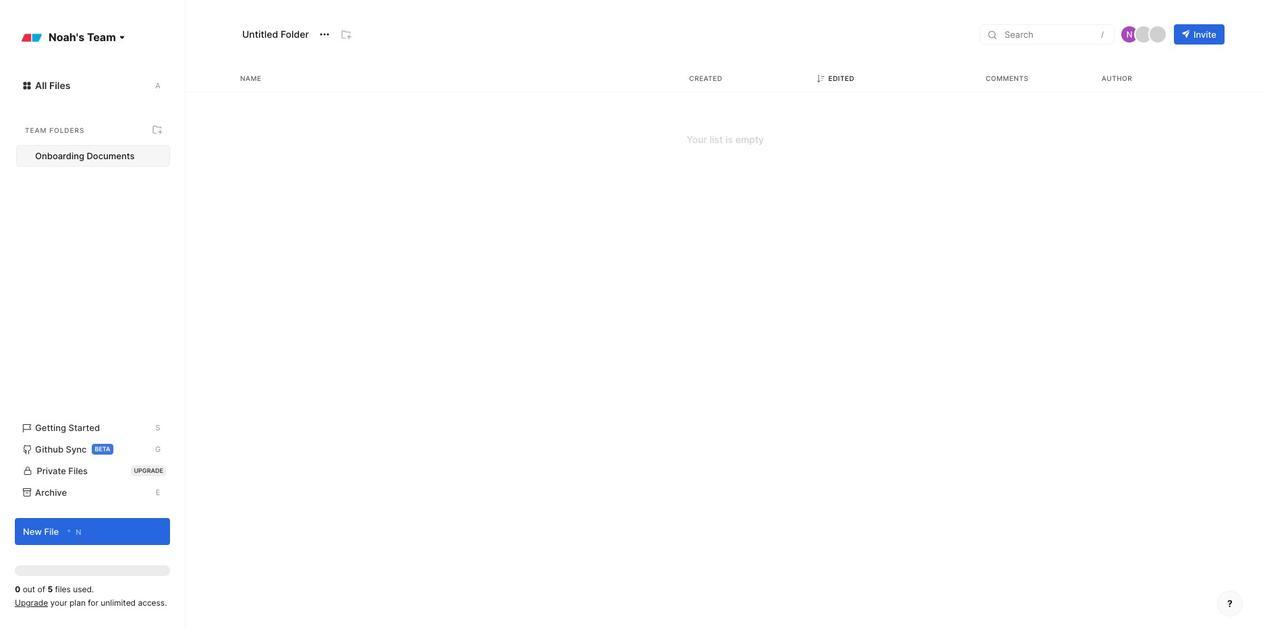 Task type: locate. For each thing, give the bounding box(es) containing it.
comments
[[986, 74, 1029, 82]]

files right all
[[49, 80, 70, 91]]

?
[[1227, 598, 1233, 609]]

team left 'folders'
[[25, 126, 47, 134]]

files down the sync
[[68, 466, 88, 476]]

team right noah's
[[87, 30, 116, 44]]

^
[[67, 527, 71, 537]]

a
[[155, 81, 160, 90]]

files
[[49, 80, 70, 91], [68, 466, 88, 476]]

empty
[[735, 134, 764, 145]]

e
[[156, 488, 160, 497]]

n
[[76, 527, 81, 537]]

file
[[44, 526, 59, 537]]

files for all files
[[49, 80, 70, 91]]

1 vertical spatial team
[[25, 126, 47, 134]]

upgrade
[[134, 467, 163, 474]]

noah's team button
[[15, 24, 136, 51]]

team
[[87, 30, 116, 44], [25, 126, 47, 134]]

1 horizontal spatial team
[[87, 30, 116, 44]]

Untitled Folder field
[[16, 145, 170, 167]]

created
[[689, 74, 723, 82]]

0 vertical spatial files
[[49, 80, 70, 91]]

0 vertical spatial team
[[87, 30, 116, 44]]

noah's
[[49, 30, 84, 44]]

github sync
[[35, 444, 87, 455]]

private
[[37, 466, 66, 476]]

used.
[[73, 584, 94, 594]]

g
[[155, 445, 161, 454]]

beta
[[95, 445, 110, 453]]

new
[[23, 526, 42, 537]]

^ n
[[67, 527, 81, 537]]

all
[[35, 80, 47, 91]]

team folders
[[25, 126, 85, 134]]

1 vertical spatial files
[[68, 466, 88, 476]]

files
[[55, 584, 71, 594]]

sync
[[66, 444, 87, 455]]

access.
[[138, 598, 167, 608]]

upgrade button
[[15, 598, 48, 608]]

started
[[69, 422, 100, 433]]

your list is empty
[[687, 134, 764, 145]]

invite
[[1194, 29, 1217, 39]]

0 out of 5 files used. upgrade your plan for unlimited access.
[[15, 584, 167, 608]]



Task type: vqa. For each thing, say whether or not it's contained in the screenshot.
Archive
yes



Task type: describe. For each thing, give the bounding box(es) containing it.
github
[[35, 444, 64, 455]]

private files
[[37, 466, 88, 476]]

list
[[710, 134, 723, 145]]

noah's team
[[49, 30, 116, 44]]

your
[[687, 134, 707, 145]]

is
[[726, 134, 733, 145]]

plan
[[69, 598, 86, 608]]

invite button
[[1174, 24, 1225, 45]]

out
[[23, 584, 35, 594]]

your
[[50, 598, 67, 608]]

0
[[15, 584, 20, 594]]

edited
[[829, 74, 855, 82]]

Search  text field
[[1003, 28, 1106, 40]]

getting
[[35, 422, 66, 433]]

? button
[[1217, 591, 1243, 617]]

new file
[[23, 526, 59, 537]]

all files
[[35, 80, 70, 91]]

0 horizontal spatial team
[[25, 126, 47, 134]]

name
[[240, 74, 261, 82]]

for
[[88, 598, 99, 608]]

of
[[37, 584, 45, 594]]

team inside button
[[87, 30, 116, 44]]

files for private files
[[68, 466, 88, 476]]

getting started
[[35, 422, 100, 433]]

5
[[47, 584, 53, 594]]

archive
[[35, 487, 67, 498]]

author
[[1102, 74, 1132, 82]]

folders
[[49, 126, 85, 134]]

upgrade
[[15, 598, 48, 608]]

s
[[156, 423, 160, 433]]

unlimited
[[101, 598, 136, 608]]



